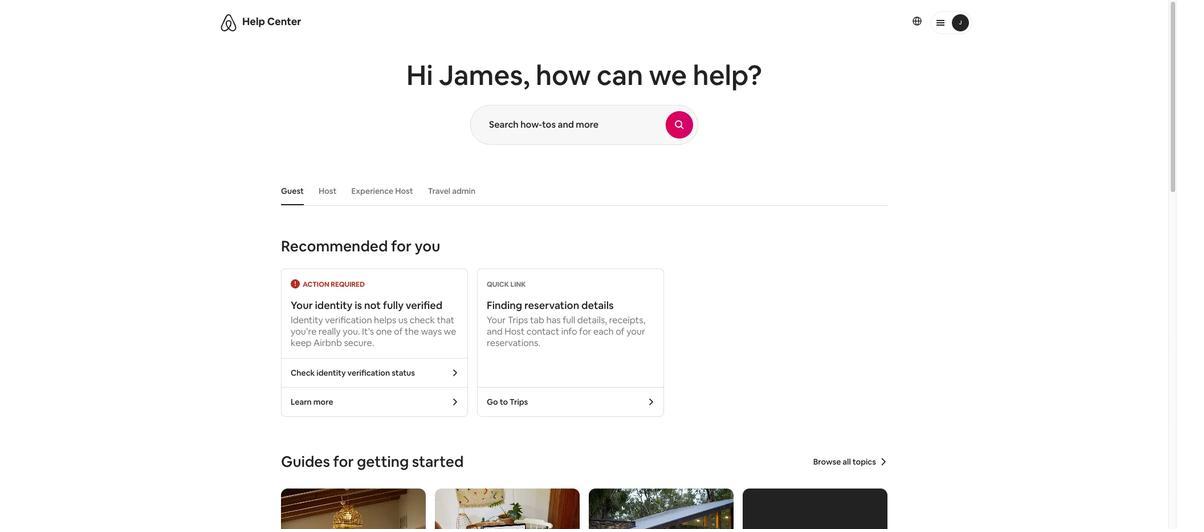 Task type: vqa. For each thing, say whether or not it's contained in the screenshot.
The Is to the middle
no



Task type: locate. For each thing, give the bounding box(es) containing it.
guest button
[[275, 180, 310, 202]]

2 horizontal spatial for
[[579, 326, 592, 338]]

for right the info
[[579, 326, 592, 338]]

receipts,
[[609, 314, 646, 326]]

we right can
[[649, 58, 687, 93]]

identity
[[291, 314, 323, 326]]

tab list containing guest
[[275, 177, 888, 205]]

0 horizontal spatial of
[[394, 326, 403, 338]]

verification
[[325, 314, 372, 326], [348, 368, 390, 378]]

help?
[[693, 58, 762, 93]]

0 horizontal spatial your
[[291, 299, 313, 312]]

travel
[[428, 186, 451, 196]]

verification up the learn more "link"
[[348, 368, 390, 378]]

0 vertical spatial your
[[291, 299, 313, 312]]

browse all topics link
[[814, 457, 888, 467]]

for left the you
[[391, 237, 412, 256]]

to
[[500, 397, 508, 407]]

action
[[303, 280, 330, 289]]

0 vertical spatial for
[[391, 237, 412, 256]]

1 vertical spatial verification
[[348, 368, 390, 378]]

not
[[364, 299, 381, 312]]

guides for getting started
[[281, 452, 464, 472]]

secure.
[[344, 337, 374, 349]]

a house in the woods with floor to ceiling windows, with a person relaxing inside. image
[[589, 489, 734, 529]]

we inside identity verification helps us check that you're really you. it's one of the ways we keep airbnb secure.
[[444, 326, 456, 338]]

1 horizontal spatial we
[[649, 58, 687, 93]]

for right guides
[[333, 452, 354, 472]]

recommended for you
[[281, 237, 441, 256]]

1 vertical spatial your
[[487, 314, 506, 326]]

is
[[355, 299, 362, 312]]

check
[[291, 368, 315, 378]]

1 vertical spatial for
[[579, 326, 592, 338]]

host right guest button
[[319, 186, 337, 196]]

verification down the is
[[325, 314, 372, 326]]

verification inside identity verification helps us check that you're really you. it's one of the ways we keep airbnb secure.
[[325, 314, 372, 326]]

identity for verification
[[317, 368, 346, 378]]

main navigation menu image
[[952, 14, 969, 31]]

guest
[[281, 186, 304, 196]]

tab list
[[275, 177, 888, 205]]

0 horizontal spatial for
[[333, 452, 354, 472]]

1 horizontal spatial of
[[616, 326, 625, 338]]

host right experience
[[395, 186, 413, 196]]

we right ways
[[444, 326, 456, 338]]

your
[[291, 299, 313, 312], [487, 314, 506, 326]]

0 vertical spatial we
[[649, 58, 687, 93]]

has
[[547, 314, 561, 326]]

host right and
[[505, 326, 525, 338]]

your identity is not fully verified
[[291, 299, 443, 312]]

0 horizontal spatial host
[[319, 186, 337, 196]]

ways
[[421, 326, 442, 338]]

recommended
[[281, 237, 388, 256]]

travel admin
[[428, 186, 476, 196]]

the logo for aircover, in red and white letters, on a black background. image
[[743, 489, 888, 529]]

identity for is
[[315, 299, 353, 312]]

identity verification helps us check that you're really you. it's one of the ways we keep airbnb secure.
[[291, 314, 456, 349]]

getting
[[357, 452, 409, 472]]

finding reservation details
[[487, 299, 614, 312]]

2 vertical spatial for
[[333, 452, 354, 472]]

center
[[267, 15, 301, 28]]

host
[[319, 186, 337, 196], [395, 186, 413, 196], [505, 326, 525, 338]]

of left your
[[616, 326, 625, 338]]

reservations.
[[487, 337, 541, 349]]

keep
[[291, 337, 312, 349]]

for
[[391, 237, 412, 256], [579, 326, 592, 338], [333, 452, 354, 472]]

identity right check
[[317, 368, 346, 378]]

0 vertical spatial trips
[[508, 314, 528, 326]]

how
[[536, 58, 591, 93]]

your inside your trips tab has full details, receipts, and host contact info for each of your reservations.
[[487, 314, 506, 326]]

trips
[[508, 314, 528, 326], [510, 397, 528, 407]]

identity
[[315, 299, 353, 312], [317, 368, 346, 378]]

0 vertical spatial verification
[[325, 314, 372, 326]]

hi james, how can we help?
[[407, 58, 762, 93]]

trips left tab
[[508, 314, 528, 326]]

of
[[394, 326, 403, 338], [616, 326, 625, 338]]

0 horizontal spatial we
[[444, 326, 456, 338]]

info
[[562, 326, 577, 338]]

1 vertical spatial we
[[444, 326, 456, 338]]

1 horizontal spatial for
[[391, 237, 412, 256]]

2 horizontal spatial host
[[505, 326, 525, 338]]

airbnb
[[314, 337, 342, 349]]

1 of from the left
[[394, 326, 403, 338]]

finding
[[487, 299, 522, 312]]

learn more link
[[282, 388, 468, 416]]

go
[[487, 397, 498, 407]]

None search field
[[470, 105, 699, 145]]

of inside identity verification helps us check that you're really you. it's one of the ways we keep airbnb secure.
[[394, 326, 403, 338]]

verified
[[406, 299, 443, 312]]

you.
[[343, 326, 360, 338]]

help center
[[242, 15, 301, 28]]

2 of from the left
[[616, 326, 625, 338]]

quick link
[[487, 280, 526, 289]]

experience host
[[352, 186, 413, 196]]

we
[[649, 58, 687, 93], [444, 326, 456, 338]]

check
[[410, 314, 435, 326]]

of left "the"
[[394, 326, 403, 338]]

your down finding
[[487, 314, 506, 326]]

1 horizontal spatial host
[[395, 186, 413, 196]]

for for recommended for you
[[391, 237, 412, 256]]

identity down action required
[[315, 299, 353, 312]]

trips right to
[[510, 397, 528, 407]]

1 vertical spatial identity
[[317, 368, 346, 378]]

your up identity
[[291, 299, 313, 312]]

0 vertical spatial identity
[[315, 299, 353, 312]]

us
[[399, 314, 408, 326]]

1 horizontal spatial your
[[487, 314, 506, 326]]



Task type: describe. For each thing, give the bounding box(es) containing it.
browse all topics
[[814, 457, 877, 467]]

learn
[[291, 397, 312, 407]]

reservation
[[525, 299, 580, 312]]

link
[[511, 280, 526, 289]]

help center link
[[242, 15, 301, 28]]

go to trips link
[[478, 388, 664, 416]]

action required
[[303, 280, 365, 289]]

host inside your trips tab has full details, receipts, and host contact info for each of your reservations.
[[505, 326, 525, 338]]

your for your identity is not fully verified
[[291, 299, 313, 312]]

really
[[319, 326, 341, 338]]

your trips tab has full details, receipts, and host contact info for each of your reservations.
[[487, 314, 646, 349]]

browse
[[814, 457, 841, 467]]

it's
[[362, 326, 374, 338]]

quick
[[487, 280, 509, 289]]

host inside button
[[395, 186, 413, 196]]

adult and child sitting at a table, searching airbnb listings on a laptop. image
[[435, 489, 580, 529]]

hi
[[407, 58, 433, 93]]

host inside button
[[319, 186, 337, 196]]

guides
[[281, 452, 330, 472]]

each
[[594, 326, 614, 338]]

required
[[331, 280, 365, 289]]

help
[[242, 15, 265, 28]]

you
[[415, 237, 441, 256]]

Search how-tos and more search field
[[471, 106, 666, 144]]

learn more
[[291, 397, 333, 407]]

admin
[[452, 186, 476, 196]]

one
[[376, 326, 392, 338]]

experience host button
[[346, 180, 419, 202]]

check identity verification status
[[291, 368, 415, 378]]

of inside your trips tab has full details, receipts, and host contact info for each of your reservations.
[[616, 326, 625, 338]]

experience
[[352, 186, 394, 196]]

go to trips
[[487, 397, 528, 407]]

travel admin button
[[422, 180, 481, 202]]

full
[[563, 314, 576, 326]]

that
[[437, 314, 455, 326]]

can
[[597, 58, 643, 93]]

tab
[[530, 314, 545, 326]]

started
[[412, 452, 464, 472]]

your
[[627, 326, 646, 338]]

you're
[[291, 326, 317, 338]]

and
[[487, 326, 503, 338]]

airbnb homepage image
[[220, 14, 238, 32]]

for for guides for getting started
[[333, 452, 354, 472]]

topics
[[853, 457, 877, 467]]

all
[[843, 457, 851, 467]]

person opening a glass sliding door in a nicely designed space image
[[281, 489, 426, 529]]

james,
[[439, 58, 530, 93]]

the
[[405, 326, 419, 338]]

contact
[[527, 326, 560, 338]]

your for your trips tab has full details, receipts, and host contact info for each of your reservations.
[[487, 314, 506, 326]]

check identity verification status link
[[282, 359, 468, 387]]

trips inside your trips tab has full details, receipts, and host contact info for each of your reservations.
[[508, 314, 528, 326]]

details,
[[578, 314, 607, 326]]

more
[[314, 397, 333, 407]]

fully
[[383, 299, 404, 312]]

details
[[582, 299, 614, 312]]

1 vertical spatial trips
[[510, 397, 528, 407]]

host button
[[313, 180, 342, 202]]

status
[[392, 368, 415, 378]]

helps
[[374, 314, 397, 326]]

for inside your trips tab has full details, receipts, and host contact info for each of your reservations.
[[579, 326, 592, 338]]



